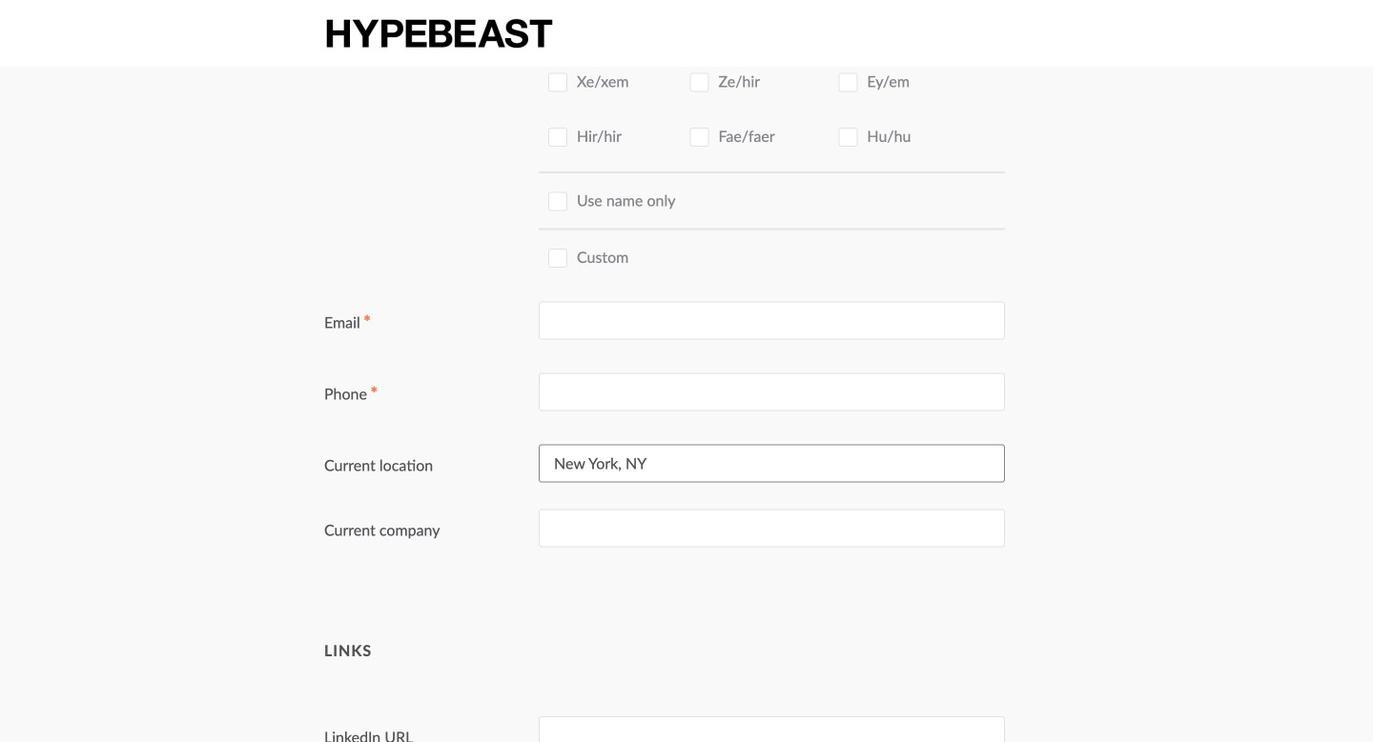 Task type: vqa. For each thing, say whether or not it's contained in the screenshot.
"People.ai logo"
no



Task type: locate. For each thing, give the bounding box(es) containing it.
None checkbox
[[548, 18, 567, 37], [548, 73, 567, 92], [690, 73, 709, 92], [839, 73, 858, 92], [548, 192, 567, 211], [548, 18, 567, 37], [548, 73, 567, 92], [690, 73, 709, 92], [839, 73, 858, 92], [548, 192, 567, 211]]

None checkbox
[[690, 18, 709, 37], [839, 18, 858, 37], [548, 128, 567, 147], [690, 128, 709, 147], [839, 128, 858, 147], [548, 249, 567, 268], [690, 18, 709, 37], [839, 18, 858, 37], [548, 128, 567, 147], [690, 128, 709, 147], [839, 128, 858, 147], [548, 249, 567, 268]]

None email field
[[539, 302, 1005, 340]]

None text field
[[539, 445, 1005, 483], [539, 510, 1005, 548], [539, 445, 1005, 483], [539, 510, 1005, 548]]

hypebeast logo image
[[324, 17, 554, 50]]

None text field
[[539, 373, 1005, 411], [539, 717, 1005, 743], [539, 373, 1005, 411], [539, 717, 1005, 743]]



